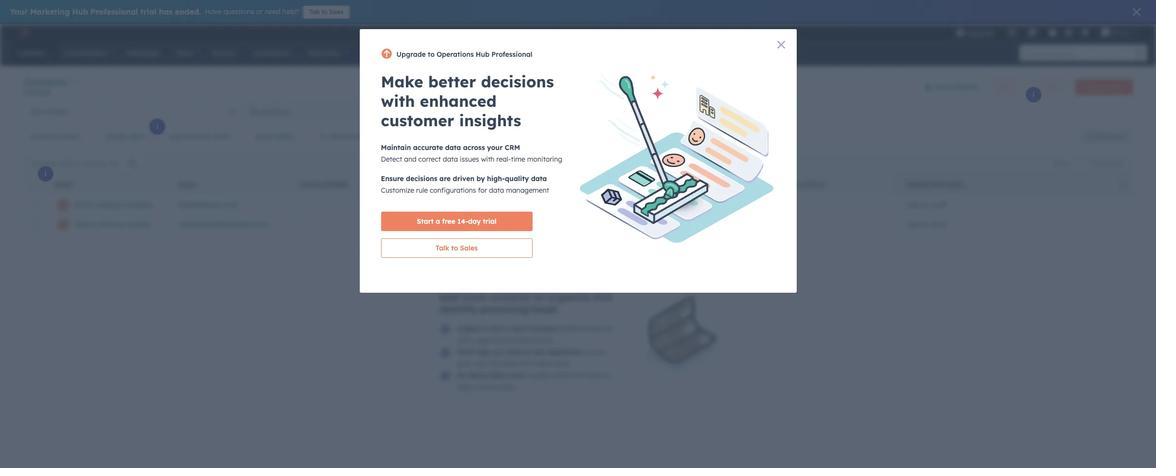 Task type: describe. For each thing, give the bounding box(es) containing it.
import for import
[[1043, 83, 1062, 90]]

import a file or sync contacts
[[457, 325, 559, 333]]

create for create date (edt)
[[907, 181, 930, 188]]

need
[[265, 7, 281, 16]]

emailmaria@hubspot.com button
[[167, 215, 289, 234]]

and inside add more contacts to organize and identify promising leads
[[593, 291, 612, 303]]

1 horizontal spatial or
[[503, 325, 510, 333]]

contacts inside add more contacts to organize and identify promising leads
[[490, 291, 532, 303]]

your
[[10, 7, 28, 17]]

press to sort. element for phone number
[[398, 181, 401, 189]]

from
[[586, 325, 602, 333]]

phone
[[300, 181, 321, 188]]

unassigned contacts
[[468, 107, 536, 116]]

add for add more contacts to organize and identify promising leads
[[440, 291, 459, 303]]

(sample for johnson
[[128, 220, 156, 229]]

to inside button
[[322, 8, 328, 16]]

johnson
[[97, 220, 126, 229]]

every
[[481, 383, 499, 392]]

with
[[521, 360, 534, 368]]

calling icon image
[[1008, 28, 1017, 37]]

music
[[1113, 28, 1130, 36]]

business inside directly from the other apps your business uses.
[[510, 336, 538, 345]]

prev button
[[504, 238, 542, 251]]

2 horizontal spatial i button
[[1027, 87, 1042, 103]]

has
[[159, 7, 173, 17]]

sep 21, 2023 for bh@hubspot.com
[[908, 201, 948, 209]]

1 vertical spatial owner
[[451, 181, 474, 188]]

all contacts button
[[23, 102, 242, 121]]

marketplaces button
[[1023, 24, 1043, 40]]

halligan
[[96, 201, 124, 209]]

grow
[[457, 360, 473, 368]]

needed, and we're here to help at every step.
[[457, 371, 610, 392]]

Search name, phone, email addresses, or company search field
[[26, 154, 144, 172]]

lead for lead status
[[255, 132, 272, 141]]

columns
[[1102, 159, 1125, 166]]

your marketing hub professional trial has ended. have questions or need help?
[[10, 7, 299, 17]]

press to sort. element for email
[[276, 181, 280, 189]]

brian halligan (sample contact)
[[75, 201, 186, 209]]

phone number
[[300, 181, 348, 188]]

all views
[[769, 107, 798, 116]]

press to sort. image
[[398, 181, 401, 187]]

data quality button
[[919, 77, 980, 96]]

hubspot link
[[12, 26, 36, 38]]

primary company
[[543, 181, 602, 188]]

maria johnson (sample contact)
[[75, 220, 187, 229]]

2023 for bh@hubspot.com
[[932, 201, 948, 209]]

1 date from the left
[[711, 181, 727, 188]]

brian halligan (sample contact) link
[[75, 201, 186, 209]]

the inside directly from the other apps your business uses.
[[604, 325, 614, 333]]

21, for bh@hubspot.com
[[922, 201, 931, 209]]

no
[[457, 371, 467, 380]]

sep 21, 2023 for emailmaria@hubspot.com
[[908, 220, 948, 229]]

save view button
[[1081, 129, 1134, 144]]

directly from the other apps your business uses.
[[457, 325, 614, 345]]

press to sort. element for contact owner
[[519, 181, 523, 189]]

view for add
[[716, 107, 731, 116]]

identify
[[440, 303, 477, 315]]

primary
[[543, 181, 570, 188]]

settings link
[[1064, 27, 1076, 37]]

lead for lead status
[[786, 181, 801, 188]]

activity
[[186, 132, 212, 141]]

here
[[587, 371, 601, 380]]

press to sort. element for lead status
[[884, 181, 887, 189]]

filters
[[366, 132, 385, 141]]

more
[[462, 291, 487, 303]]

settings image
[[1065, 28, 1074, 37]]

my
[[250, 107, 259, 116]]

help inside needed, and we're here to help at every step.
[[457, 383, 471, 392]]

press to sort. image for lead status
[[884, 181, 887, 187]]

press to sort. image for last activity date (edt)
[[762, 181, 766, 187]]

apps
[[476, 336, 492, 345]]

last for last activity date
[[170, 132, 184, 141]]

1 vertical spatial i button
[[150, 119, 165, 135]]

press to sort. element for last activity date (edt)
[[762, 181, 766, 189]]

2 vertical spatial i
[[45, 170, 47, 178]]

1 horizontal spatial contact owner
[[421, 181, 474, 188]]

edit columns
[[1090, 159, 1125, 166]]

last activity date
[[170, 132, 230, 141]]

notifications image
[[1082, 29, 1090, 37]]

(3/5)
[[733, 107, 750, 116]]

records
[[28, 88, 50, 96]]

contact) for bh@hubspot.com
[[157, 201, 186, 209]]

calling icon button
[[1004, 26, 1021, 38]]

add more contacts to organize and identify promising leads
[[440, 291, 612, 315]]

create date button
[[98, 127, 158, 146]]

organize
[[548, 291, 590, 303]]

advanced filters (0)
[[330, 132, 397, 141]]

create date (edt)
[[907, 181, 964, 188]]

contacts for unassigned contacts
[[508, 107, 536, 116]]

greg robinson image
[[1102, 28, 1111, 36]]

at
[[473, 383, 479, 392]]

uses.
[[539, 336, 555, 345]]

ended.
[[175, 7, 201, 17]]

1 you from the left
[[492, 348, 505, 357]]

have
[[205, 7, 222, 16]]

advanced filters (0) button
[[313, 127, 403, 146]]

-- for emailmaria@hubspot.com
[[665, 220, 670, 229]]

import button
[[1034, 79, 1070, 95]]

data.
[[555, 360, 572, 368]]

name
[[54, 181, 72, 188]]

contacts for all contacts
[[41, 107, 68, 116]]

bh@hubspot.com link
[[179, 201, 238, 209]]

business inside so you grow your business with clean data.
[[491, 360, 519, 368]]

(sample for halligan
[[127, 201, 155, 209]]

date inside "popup button"
[[214, 132, 230, 141]]

bh@hubspot.com
[[179, 201, 238, 209]]

date inside popup button
[[129, 132, 145, 141]]

work
[[508, 371, 525, 380]]

talk to sales
[[310, 8, 344, 16]]

unassigned contacts button
[[461, 102, 679, 121]]

maria johnson (sample contact) link
[[75, 220, 187, 229]]

sep for bh@hubspot.com
[[908, 201, 920, 209]]

sync
[[513, 325, 528, 333]]

contacts
[[23, 76, 66, 88]]

search button
[[1132, 45, 1148, 61]]

a
[[484, 325, 488, 333]]

all for all contacts
[[31, 107, 39, 116]]

file
[[490, 325, 501, 333]]

notifications button
[[1078, 24, 1094, 40]]

your inside so you grow your business with clean data.
[[475, 360, 489, 368]]

1 horizontal spatial i
[[156, 122, 158, 131]]

status
[[803, 181, 825, 188]]

export button
[[1047, 157, 1078, 169]]

to inside needed, and we're here to help at every step.
[[603, 371, 610, 380]]

import for import a file or sync contacts
[[457, 325, 482, 333]]

upgrade image
[[957, 29, 965, 37]]

status
[[274, 132, 294, 141]]

hub
[[72, 7, 88, 17]]

last for last activity date (edt)
[[664, 181, 679, 188]]



Task type: locate. For each thing, give the bounding box(es) containing it.
1 vertical spatial your
[[475, 360, 489, 368]]

1 21, from the top
[[922, 201, 931, 209]]

contact inside "popup button"
[[30, 132, 56, 141]]

trial
[[140, 7, 157, 17]]

add left (3/5)
[[700, 107, 714, 116]]

2 vertical spatial create
[[907, 181, 930, 188]]

1 vertical spatial business
[[491, 360, 519, 368]]

create for create date
[[105, 132, 127, 141]]

1 vertical spatial sep
[[908, 220, 920, 229]]

all down 2 records
[[31, 107, 39, 116]]

sep for emailmaria@hubspot.com
[[908, 220, 920, 229]]

questions
[[223, 7, 254, 16]]

last left the "activity"
[[664, 181, 679, 188]]

i button right create date
[[150, 119, 165, 135]]

other
[[457, 336, 474, 345]]

help button
[[1045, 24, 1062, 40]]

1 press to sort. element from the left
[[276, 181, 280, 189]]

lead status
[[255, 132, 294, 141]]

add inside add more contacts to organize and identify promising leads
[[440, 291, 459, 303]]

create for create contact
[[1085, 83, 1103, 90]]

0 vertical spatial create
[[1085, 83, 1103, 90]]

0 vertical spatial sep 21, 2023
[[908, 201, 948, 209]]

email
[[178, 181, 198, 188]]

i down all contacts button
[[156, 122, 158, 131]]

2 sep from the top
[[908, 220, 920, 229]]

-
[[301, 201, 303, 209], [303, 201, 306, 209], [665, 201, 668, 209], [668, 201, 670, 209], [665, 220, 668, 229], [668, 220, 670, 229]]

contact owner down all contacts
[[30, 132, 79, 141]]

brian
[[75, 201, 94, 209]]

2 horizontal spatial i
[[1034, 90, 1036, 99]]

activity
[[681, 181, 710, 188]]

i right actions popup button
[[1034, 90, 1036, 99]]

1 horizontal spatial last
[[664, 181, 679, 188]]

0 vertical spatial the
[[604, 325, 614, 333]]

1 (edt) from the left
[[728, 181, 744, 188]]

press to sort. image
[[276, 181, 280, 187], [519, 181, 523, 187], [762, 181, 766, 187], [884, 181, 887, 187]]

bh@hubspot.com button
[[167, 195, 289, 215]]

0 horizontal spatial i
[[45, 170, 47, 178]]

(sample down brian halligan (sample contact)
[[128, 220, 156, 229]]

the
[[604, 325, 614, 333], [535, 348, 545, 357]]

my contacts button
[[242, 102, 461, 121]]

to left organize
[[535, 291, 545, 303]]

0 horizontal spatial to
[[322, 8, 328, 16]]

1 vertical spatial sep 21, 2023
[[908, 220, 948, 229]]

all left views
[[769, 107, 777, 116]]

0 vertical spatial contact)
[[157, 201, 186, 209]]

1 vertical spatial the
[[535, 348, 545, 357]]

marketplaces image
[[1029, 29, 1037, 37]]

1 date from the left
[[129, 132, 145, 141]]

upgrade
[[967, 29, 995, 37]]

0 vertical spatial sep
[[908, 201, 920, 209]]

data
[[490, 371, 506, 380]]

1 vertical spatial last
[[664, 181, 679, 188]]

-- for bh@hubspot.com
[[665, 201, 670, 209]]

0 horizontal spatial contact owner
[[30, 132, 79, 141]]

0 vertical spatial business
[[510, 336, 538, 345]]

date down all contacts button
[[129, 132, 145, 141]]

0 vertical spatial unassigned
[[468, 107, 506, 116]]

export
[[1053, 159, 1071, 166]]

1 horizontal spatial your
[[494, 336, 508, 345]]

date
[[129, 132, 145, 141], [214, 132, 230, 141]]

data
[[936, 82, 953, 91]]

1 vertical spatial add
[[440, 291, 459, 303]]

i button
[[1027, 87, 1042, 103], [150, 119, 165, 135], [38, 166, 53, 182]]

last
[[170, 132, 184, 141], [664, 181, 679, 188]]

1 horizontal spatial owner
[[451, 181, 474, 188]]

contact
[[30, 132, 56, 141], [421, 181, 449, 188]]

0 vertical spatial last
[[170, 132, 184, 141]]

1 horizontal spatial view
[[1113, 133, 1125, 140]]

to right talk
[[322, 8, 328, 16]]

1 horizontal spatial the
[[604, 325, 614, 333]]

2 date from the left
[[932, 181, 947, 188]]

1 vertical spatial or
[[503, 325, 510, 333]]

help
[[476, 348, 490, 357], [457, 383, 471, 392]]

your up fancy
[[475, 360, 489, 368]]

your down 'file'
[[494, 336, 508, 345]]

hubspot image
[[17, 26, 29, 38]]

actions button
[[986, 79, 1029, 95]]

last inside last activity date "popup button"
[[170, 132, 184, 141]]

2 you from the left
[[596, 348, 608, 357]]

help down no
[[457, 383, 471, 392]]

1 vertical spatial view
[[1113, 133, 1125, 140]]

1 horizontal spatial create
[[907, 181, 930, 188]]

Search HubSpot search field
[[1020, 45, 1139, 61]]

import inside button
[[1043, 83, 1062, 90]]

the right 'from'
[[604, 325, 614, 333]]

promising
[[480, 303, 529, 315]]

0 horizontal spatial all
[[31, 107, 39, 116]]

contact)
[[157, 201, 186, 209], [158, 220, 187, 229]]

1 horizontal spatial i button
[[150, 119, 165, 135]]

or right 'file'
[[503, 325, 510, 333]]

create inside button
[[1085, 83, 1103, 90]]

or left "need"
[[256, 7, 263, 16]]

primary company column header
[[532, 174, 654, 195]]

1 horizontal spatial all
[[769, 107, 777, 116]]

step.
[[501, 383, 516, 392]]

sales
[[329, 8, 344, 16]]

0 horizontal spatial and
[[554, 371, 567, 380]]

1 vertical spatial and
[[554, 371, 567, 380]]

lead left status in the right top of the page
[[786, 181, 801, 188]]

-- inside -- button
[[301, 201, 306, 209]]

0 vertical spatial to
[[322, 8, 328, 16]]

save
[[1098, 133, 1111, 140]]

add view (3/5)
[[700, 107, 750, 116]]

0 horizontal spatial view
[[716, 107, 731, 116]]

save view
[[1098, 133, 1125, 140]]

all inside button
[[31, 107, 39, 116]]

0 vertical spatial i button
[[1027, 87, 1042, 103]]

2 press to sort. image from the left
[[519, 181, 523, 187]]

2 horizontal spatial to
[[603, 371, 610, 380]]

1 vertical spatial lead
[[786, 181, 801, 188]]

-- button
[[289, 195, 410, 215]]

0 horizontal spatial import
[[457, 325, 482, 333]]

2
[[23, 88, 27, 96]]

contact owner inside "popup button"
[[30, 132, 79, 141]]

add left the more
[[440, 291, 459, 303]]

0 vertical spatial (sample
[[127, 201, 155, 209]]

contact right press to sort. icon
[[421, 181, 449, 188]]

0 vertical spatial i
[[1034, 90, 1036, 99]]

create contact
[[1085, 83, 1125, 90]]

edit
[[1090, 159, 1101, 166]]

and down data.
[[554, 371, 567, 380]]

all for all views
[[769, 107, 777, 116]]

0 vertical spatial 2023
[[932, 201, 948, 209]]

quality
[[955, 82, 980, 91]]

1 vertical spatial i
[[156, 122, 158, 131]]

3 press to sort. image from the left
[[762, 181, 766, 187]]

all
[[769, 107, 777, 116], [31, 107, 39, 116]]

0 vertical spatial add
[[700, 107, 714, 116]]

press to sort. image for email
[[276, 181, 280, 187]]

1 vertical spatial contact
[[421, 181, 449, 188]]

menu
[[950, 24, 1145, 40]]

date
[[711, 181, 727, 188], [932, 181, 947, 188]]

clean
[[536, 360, 553, 368]]

4 press to sort. image from the left
[[884, 181, 887, 187]]

contact down all contacts
[[30, 132, 56, 141]]

add inside popup button
[[700, 107, 714, 116]]

lead left 'status' on the top
[[255, 132, 272, 141]]

contacts button
[[23, 75, 75, 89]]

0 horizontal spatial lead
[[255, 132, 272, 141]]

2 horizontal spatial create
[[1085, 83, 1103, 90]]

0 horizontal spatial unassigned
[[422, 220, 460, 229]]

press to sort. image for contact owner
[[519, 181, 523, 187]]

maria
[[75, 220, 95, 229]]

1 vertical spatial unassigned
[[422, 220, 460, 229]]

so you grow your business with clean data.
[[457, 348, 608, 368]]

(sample up maria johnson (sample contact) link
[[127, 201, 155, 209]]

lead status
[[786, 181, 825, 188]]

1 vertical spatial (sample
[[128, 220, 156, 229]]

menu item
[[1001, 24, 1003, 40]]

i button right actions
[[1027, 87, 1042, 103]]

1 horizontal spatial help
[[476, 348, 490, 357]]

contacts
[[41, 107, 68, 116], [261, 107, 289, 116], [508, 107, 536, 116], [490, 291, 532, 303], [530, 325, 559, 333]]

contact) for emailmaria@hubspot.com
[[158, 220, 187, 229]]

2 all from the left
[[31, 107, 39, 116]]

0 vertical spatial 21,
[[922, 201, 931, 209]]

search image
[[1137, 50, 1143, 56]]

date right activity
[[214, 132, 230, 141]]

0 vertical spatial lead
[[255, 132, 272, 141]]

owner up unassigned button
[[451, 181, 474, 188]]

view left (3/5)
[[716, 107, 731, 116]]

0 horizontal spatial owner
[[58, 132, 79, 141]]

descending sort. press to sort ascending. element
[[1121, 181, 1124, 189]]

21, for emailmaria@hubspot.com
[[922, 220, 931, 229]]

0 vertical spatial contact owner
[[30, 132, 79, 141]]

2 sep 21, 2023 from the top
[[908, 220, 948, 229]]

0 vertical spatial import
[[1043, 83, 1062, 90]]

all contacts
[[31, 107, 68, 116]]

1 2023 from the top
[[932, 201, 948, 209]]

1 horizontal spatial (edt)
[[949, 181, 964, 188]]

my contacts
[[250, 107, 289, 116]]

contact owner button
[[23, 127, 92, 146]]

1 vertical spatial contact owner
[[421, 181, 474, 188]]

1 sep from the top
[[908, 201, 920, 209]]

--
[[301, 201, 306, 209], [665, 201, 670, 209], [665, 220, 670, 229]]

add for add view (3/5)
[[700, 107, 714, 116]]

2 press to sort. element from the left
[[398, 181, 401, 189]]

sep
[[908, 201, 920, 209], [908, 220, 920, 229]]

business up 'we'll help you remove the duplicates,'
[[510, 336, 538, 345]]

advanced
[[330, 132, 363, 141]]

directly
[[561, 325, 585, 333]]

help?
[[282, 7, 299, 16]]

0 vertical spatial and
[[593, 291, 612, 303]]

0 horizontal spatial date
[[129, 132, 145, 141]]

emailmaria@hubspot.com
[[179, 220, 269, 229]]

0 horizontal spatial your
[[475, 360, 489, 368]]

2 21, from the top
[[922, 220, 931, 229]]

0 horizontal spatial contact
[[30, 132, 56, 141]]

you inside so you grow your business with clean data.
[[596, 348, 608, 357]]

0 horizontal spatial i button
[[38, 166, 53, 182]]

to right here
[[603, 371, 610, 380]]

views
[[780, 107, 798, 116]]

help down apps
[[476, 348, 490, 357]]

and inside needed, and we're here to help at every step.
[[554, 371, 567, 380]]

menu containing music
[[950, 24, 1145, 40]]

1 vertical spatial help
[[457, 383, 471, 392]]

1 all from the left
[[769, 107, 777, 116]]

0 horizontal spatial last
[[170, 132, 184, 141]]

help image
[[1049, 29, 1058, 37]]

fancy
[[469, 371, 488, 380]]

1 vertical spatial create
[[105, 132, 127, 141]]

0 horizontal spatial (edt)
[[728, 181, 744, 188]]

1 vertical spatial import
[[457, 325, 482, 333]]

0 vertical spatial view
[[716, 107, 731, 116]]

to inside add more contacts to organize and identify promising leads
[[535, 291, 545, 303]]

2 records
[[23, 88, 50, 96]]

0 horizontal spatial you
[[492, 348, 505, 357]]

owner up search name, phone, email addresses, or company search field
[[58, 132, 79, 141]]

view inside popup button
[[716, 107, 731, 116]]

descending sort. press to sort ascending. image
[[1121, 181, 1124, 187]]

contacts banner
[[23, 74, 1134, 102]]

(edt)
[[728, 181, 744, 188], [949, 181, 964, 188]]

edit columns button
[[1083, 157, 1131, 169]]

1 vertical spatial to
[[535, 291, 545, 303]]

lead inside popup button
[[255, 132, 272, 141]]

create inside popup button
[[105, 132, 127, 141]]

1 vertical spatial 2023
[[932, 220, 948, 229]]

5 press to sort. element from the left
[[884, 181, 887, 189]]

1 sep 21, 2023 from the top
[[908, 201, 948, 209]]

contact) down bh@hubspot.com
[[158, 220, 187, 229]]

press to sort. element
[[276, 181, 280, 189], [398, 181, 401, 189], [519, 181, 523, 189], [762, 181, 766, 189], [884, 181, 887, 189]]

business up data
[[491, 360, 519, 368]]

2 2023 from the top
[[932, 220, 948, 229]]

duplicates,
[[548, 348, 585, 357]]

0 horizontal spatial help
[[457, 383, 471, 392]]

i down the contact owner "popup button"
[[45, 170, 47, 178]]

21,
[[922, 201, 931, 209], [922, 220, 931, 229]]

i
[[1034, 90, 1036, 99], [156, 122, 158, 131], [45, 170, 47, 178]]

last activity date (edt)
[[664, 181, 744, 188]]

we'll help you remove the duplicates,
[[457, 348, 585, 357]]

your inside directly from the other apps your business uses.
[[494, 336, 508, 345]]

and up 'from'
[[593, 291, 612, 303]]

0 horizontal spatial the
[[535, 348, 545, 357]]

close image
[[1134, 8, 1141, 16]]

we're
[[569, 371, 585, 380]]

1 horizontal spatial import
[[1043, 83, 1062, 90]]

4 press to sort. element from the left
[[762, 181, 766, 189]]

1 horizontal spatial date
[[214, 132, 230, 141]]

1 vertical spatial 21,
[[922, 220, 931, 229]]

1 horizontal spatial to
[[535, 291, 545, 303]]

owner
[[58, 132, 79, 141], [451, 181, 474, 188]]

you left remove
[[492, 348, 505, 357]]

0 horizontal spatial or
[[256, 7, 263, 16]]

0 vertical spatial owner
[[58, 132, 79, 141]]

2023 for emailmaria@hubspot.com
[[932, 220, 948, 229]]

you right so
[[596, 348, 608, 357]]

0 vertical spatial your
[[494, 336, 508, 345]]

view right the save
[[1113, 133, 1125, 140]]

0 horizontal spatial create
[[105, 132, 127, 141]]

business
[[510, 336, 538, 345], [491, 360, 519, 368]]

import up the other
[[457, 325, 482, 333]]

view inside button
[[1113, 133, 1125, 140]]

contact owner up unassigned button
[[421, 181, 474, 188]]

actions
[[994, 83, 1014, 90]]

0 horizontal spatial date
[[711, 181, 727, 188]]

create date
[[105, 132, 145, 141]]

0 vertical spatial help
[[476, 348, 490, 357]]

1 press to sort. image from the left
[[276, 181, 280, 187]]

contact) down email at top
[[157, 201, 186, 209]]

contacts for my contacts
[[261, 107, 289, 116]]

owner inside "popup button"
[[58, 132, 79, 141]]

last left activity
[[170, 132, 184, 141]]

1 horizontal spatial contact
[[421, 181, 449, 188]]

1 horizontal spatial and
[[593, 291, 612, 303]]

3 press to sort. element from the left
[[519, 181, 523, 189]]

unassigned for unassigned contacts
[[468, 107, 506, 116]]

contact
[[1104, 83, 1125, 90]]

2 (edt) from the left
[[949, 181, 964, 188]]

all views link
[[762, 102, 805, 121]]

0 vertical spatial or
[[256, 7, 263, 16]]

1 horizontal spatial lead
[[786, 181, 801, 188]]

view for save
[[1113, 133, 1125, 140]]

0 vertical spatial contact
[[30, 132, 56, 141]]

2 date from the left
[[214, 132, 230, 141]]

needed,
[[527, 371, 552, 380]]

contacts inside button
[[261, 107, 289, 116]]

1 horizontal spatial unassigned
[[468, 107, 506, 116]]

1 horizontal spatial you
[[596, 348, 608, 357]]

music button
[[1096, 24, 1144, 40]]

import down search hubspot 'search box'
[[1043, 83, 1062, 90]]

unassigned for unassigned
[[422, 220, 460, 229]]

import
[[1043, 83, 1062, 90], [457, 325, 482, 333]]

sep 21, 2023
[[908, 201, 948, 209], [908, 220, 948, 229]]

1 horizontal spatial add
[[700, 107, 714, 116]]

i button left name
[[38, 166, 53, 182]]

or inside 'your marketing hub professional trial has ended. have questions or need help?'
[[256, 7, 263, 16]]

the up clean
[[535, 348, 545, 357]]

2 vertical spatial i button
[[38, 166, 53, 182]]



Task type: vqa. For each thing, say whether or not it's contained in the screenshot.
Descending sort. Press to sort ascending. element
yes



